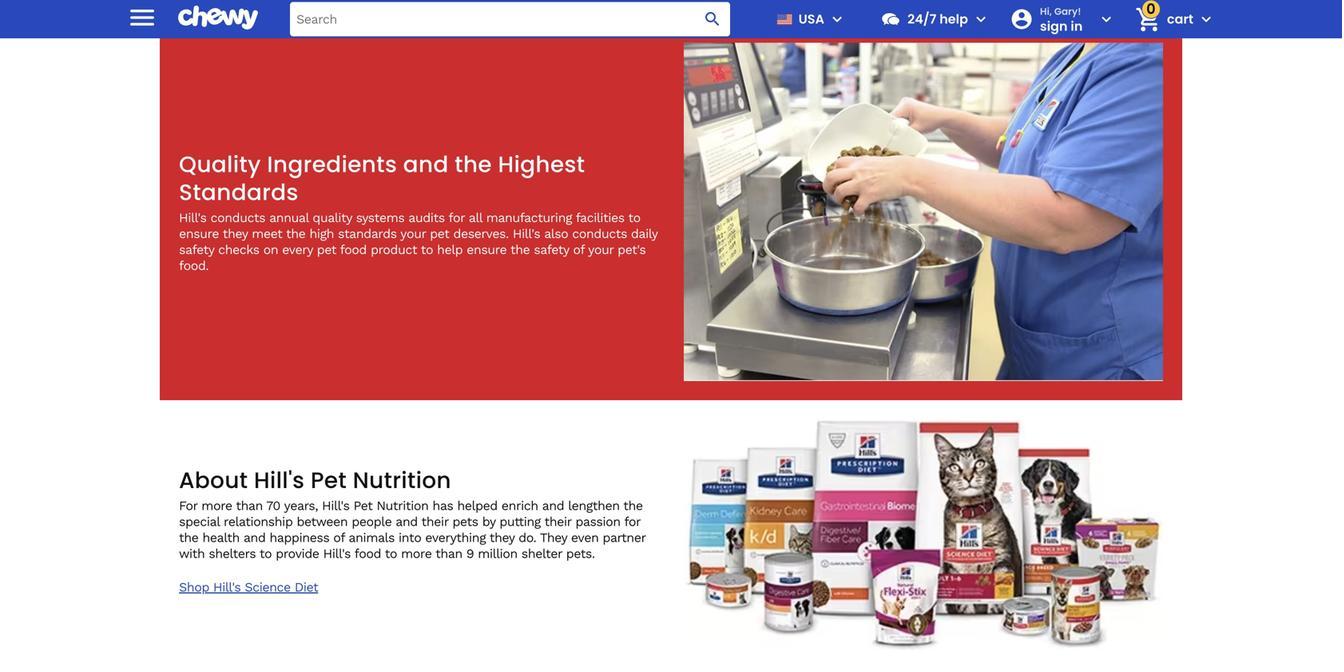 Task type: locate. For each thing, give the bounding box(es) containing it.
1 horizontal spatial safety
[[534, 242, 569, 257]]

of
[[573, 242, 584, 257], [333, 530, 345, 545]]

food down 'animals'
[[354, 546, 381, 561]]

nutrition up has
[[353, 465, 451, 496]]

for up partner
[[624, 514, 641, 529]]

more down 'into'
[[401, 546, 432, 561]]

about
[[179, 465, 248, 496]]

0 horizontal spatial for
[[449, 210, 465, 225]]

1 horizontal spatial they
[[490, 530, 515, 545]]

1 vertical spatial more
[[401, 546, 432, 561]]

systems
[[356, 210, 404, 225]]

hi,
[[1040, 5, 1052, 18]]

1 vertical spatial food
[[354, 546, 381, 561]]

hill's up 70
[[254, 465, 305, 496]]

they up checks
[[223, 226, 248, 241]]

annual
[[269, 210, 309, 225]]

1 vertical spatial for
[[624, 514, 641, 529]]

0 vertical spatial help
[[940, 10, 968, 28]]

relationship
[[224, 514, 293, 529]]

pet
[[311, 465, 347, 496], [354, 498, 373, 513]]

food inside quality ingredients and the highest standards hill's conducts annual quality systems audits for all manufacturing facilities to ensure they meet the high standards your pet deserves. hill's also conducts daily safety checks on every pet food product to help ensure the safety of your pet's food.
[[340, 242, 367, 257]]

chewy support image
[[880, 9, 901, 30]]

0 vertical spatial they
[[223, 226, 248, 241]]

pet up the people
[[354, 498, 373, 513]]

conducts down standards
[[211, 210, 265, 225]]

1 horizontal spatial their
[[544, 514, 572, 529]]

about hill's pet nutrition for more than 70 years, hill's pet nutrition has helped enrich and lengthen the special relationship between people and their pets by putting their passion for the health and happiness of animals into everything they do. they even partner with shelters to provide hill's food to more than 9 million shelter pets.
[[179, 465, 646, 561]]

to
[[628, 210, 641, 225], [421, 242, 433, 257], [259, 546, 272, 561], [385, 546, 397, 561]]

menu image
[[126, 1, 158, 33], [828, 10, 847, 29]]

0 horizontal spatial of
[[333, 530, 345, 545]]

and up audits
[[403, 148, 449, 180]]

0 horizontal spatial ensure
[[179, 226, 219, 241]]

of inside quality ingredients and the highest standards hill's conducts annual quality systems audits for all manufacturing facilities to ensure they meet the high standards your pet deserves. hill's also conducts daily safety checks on every pet food product to help ensure the safety of your pet's food.
[[573, 242, 584, 257]]

food
[[340, 242, 367, 257], [354, 546, 381, 561]]

1 safety from the left
[[179, 242, 214, 257]]

than down everything
[[436, 546, 462, 561]]

0 horizontal spatial than
[[236, 498, 263, 513]]

1 vertical spatial help
[[437, 242, 463, 257]]

1 vertical spatial than
[[436, 546, 462, 561]]

provide
[[276, 546, 319, 561]]

your down audits
[[400, 226, 426, 241]]

menu image right usa
[[828, 10, 847, 29]]

1 horizontal spatial your
[[588, 242, 614, 257]]

facilities
[[576, 210, 625, 225]]

safety up food.
[[179, 242, 214, 257]]

0 horizontal spatial help
[[437, 242, 463, 257]]

and up 'into'
[[396, 514, 418, 529]]

0 vertical spatial of
[[573, 242, 584, 257]]

conducts down facilities
[[572, 226, 627, 241]]

deserves.
[[453, 226, 509, 241]]

science
[[245, 580, 291, 595]]

0 horizontal spatial your
[[400, 226, 426, 241]]

hi, gary! sign in
[[1040, 5, 1083, 35]]

for inside about hill's pet nutrition for more than 70 years, hill's pet nutrition has helped enrich and lengthen the special relationship between people and their pets by putting their passion for the health and happiness of animals into everything they do. they even partner with shelters to provide hill's food to more than 9 million shelter pets.
[[624, 514, 641, 529]]

shop hill's science diet link
[[179, 571, 318, 603]]

1 vertical spatial conducts
[[572, 226, 627, 241]]

pet
[[430, 226, 449, 241], [317, 242, 336, 257]]

for inside quality ingredients and the highest standards hill's conducts annual quality systems audits for all manufacturing facilities to ensure they meet the high standards your pet deserves. hill's also conducts daily safety checks on every pet food product to help ensure the safety of your pet's food.
[[449, 210, 465, 225]]

0 horizontal spatial pet
[[311, 465, 347, 496]]

menu image inside usa dropdown button
[[828, 10, 847, 29]]

menu image left chewy home image
[[126, 1, 158, 33]]

health
[[202, 530, 240, 545]]

safety down also
[[534, 242, 569, 257]]

your
[[400, 226, 426, 241], [588, 242, 614, 257]]

1 horizontal spatial pet
[[354, 498, 373, 513]]

chewy home image
[[178, 0, 258, 35]]

their
[[421, 514, 448, 529], [544, 514, 572, 529]]

1 horizontal spatial pet
[[430, 226, 449, 241]]

1 horizontal spatial for
[[624, 514, 641, 529]]

0 horizontal spatial conducts
[[211, 210, 265, 225]]

food down the standards
[[340, 242, 367, 257]]

for left all
[[449, 210, 465, 225]]

70
[[266, 498, 280, 513]]

0 vertical spatial for
[[449, 210, 465, 225]]

0 vertical spatial pet
[[311, 465, 347, 496]]

1 horizontal spatial menu image
[[828, 10, 847, 29]]

submit search image
[[703, 10, 722, 29]]

0 horizontal spatial safety
[[179, 242, 214, 257]]

1 vertical spatial pet
[[354, 498, 373, 513]]

hill's
[[179, 210, 207, 225], [513, 226, 540, 241], [254, 465, 305, 496], [322, 498, 350, 513], [323, 546, 351, 561], [213, 580, 241, 595]]

24/7 help link
[[874, 0, 968, 38]]

their up they
[[544, 514, 572, 529]]

more
[[201, 498, 232, 513], [401, 546, 432, 561]]

do.
[[519, 530, 536, 545]]

ensure up food.
[[179, 226, 219, 241]]

than
[[236, 498, 263, 513], [436, 546, 462, 561]]

to left provide
[[259, 546, 272, 561]]

pet up years, at the bottom of the page
[[311, 465, 347, 496]]

the
[[455, 148, 492, 180], [286, 226, 306, 241], [510, 242, 530, 257], [623, 498, 643, 513], [179, 530, 198, 545]]

into
[[399, 530, 421, 545]]

help down "deserves."
[[437, 242, 463, 257]]

every
[[282, 242, 313, 257]]

help
[[940, 10, 968, 28], [437, 242, 463, 257]]

nutrition
[[353, 465, 451, 496], [377, 498, 429, 513]]

hill's right shop
[[213, 580, 241, 595]]

foods
[[319, 8, 352, 23]]

they up million
[[490, 530, 515, 545]]

passion
[[575, 514, 620, 529]]

by
[[482, 514, 496, 529]]

their down has
[[421, 514, 448, 529]]

0 vertical spatial ensure
[[179, 226, 219, 241]]

to down 'animals'
[[385, 546, 397, 561]]

they inside quality ingredients and the highest standards hill's conducts annual quality systems audits for all manufacturing facilities to ensure they meet the high standards your pet deserves. hill's also conducts daily safety checks on every pet food product to help ensure the safety of your pet's food.
[[223, 226, 248, 241]]

0 horizontal spatial their
[[421, 514, 448, 529]]

special
[[179, 514, 220, 529]]

1 vertical spatial they
[[490, 530, 515, 545]]

cart link
[[1129, 0, 1194, 38]]

shelter
[[522, 546, 562, 561]]

ensure down "deserves."
[[467, 242, 507, 257]]

they
[[223, 226, 248, 241], [490, 530, 515, 545]]

safety
[[179, 242, 214, 257], [534, 242, 569, 257]]

the up all
[[455, 148, 492, 180]]

9
[[466, 546, 474, 561]]

high
[[309, 226, 334, 241]]

and
[[403, 148, 449, 180], [542, 498, 564, 513], [396, 514, 418, 529], [244, 530, 266, 545]]

0 horizontal spatial more
[[201, 498, 232, 513]]

1 horizontal spatial of
[[573, 242, 584, 257]]

1 horizontal spatial ensure
[[467, 242, 507, 257]]

your left pet's
[[588, 242, 614, 257]]

everything
[[425, 530, 486, 545]]

of down between
[[333, 530, 345, 545]]

Search text field
[[290, 2, 730, 36]]

pet down audits
[[430, 226, 449, 241]]

conducts
[[211, 210, 265, 225], [572, 226, 627, 241]]

0 horizontal spatial pet
[[317, 242, 336, 257]]

ensure
[[179, 226, 219, 241], [467, 242, 507, 257]]

help left help menu icon
[[940, 10, 968, 28]]

nutrition up 'into'
[[377, 498, 429, 513]]

1 vertical spatial of
[[333, 530, 345, 545]]

shelters
[[209, 546, 256, 561]]

pet down high
[[317, 242, 336, 257]]

than up relationship
[[236, 498, 263, 513]]

items image
[[1134, 5, 1162, 33]]

for
[[449, 210, 465, 225], [624, 514, 641, 529]]

0 vertical spatial pet
[[430, 226, 449, 241]]

help inside quality ingredients and the highest standards hill's conducts annual quality systems audits for all manufacturing facilities to ensure they meet the high standards your pet deserves. hill's also conducts daily safety checks on every pet food product to help ensure the safety of your pet's food.
[[437, 242, 463, 257]]

and inside quality ingredients and the highest standards hill's conducts annual quality systems audits for all manufacturing facilities to ensure they meet the high standards your pet deserves. hill's also conducts daily safety checks on every pet food product to help ensure the safety of your pet's food.
[[403, 148, 449, 180]]

0 vertical spatial food
[[340, 242, 367, 257]]

1 horizontal spatial than
[[436, 546, 462, 561]]

for
[[179, 498, 197, 513]]

of down facilities
[[573, 242, 584, 257]]

0 vertical spatial conducts
[[211, 210, 265, 225]]

0 vertical spatial more
[[201, 498, 232, 513]]

food.
[[179, 258, 209, 273]]

cart
[[1167, 10, 1194, 28]]

0 horizontal spatial they
[[223, 226, 248, 241]]

more up the special
[[201, 498, 232, 513]]

1 vertical spatial pet
[[317, 242, 336, 257]]

between
[[297, 514, 348, 529]]

0 horizontal spatial menu image
[[126, 1, 158, 33]]

only
[[356, 8, 380, 23]]

1 vertical spatial ensure
[[467, 242, 507, 257]]

daily
[[631, 226, 658, 241]]

1 horizontal spatial help
[[940, 10, 968, 28]]



Task type: vqa. For each thing, say whether or not it's contained in the screenshot.
turtle
no



Task type: describe. For each thing, give the bounding box(es) containing it.
audits
[[408, 210, 445, 225]]

diet
[[295, 580, 318, 595]]

usa
[[799, 10, 824, 28]]

1 horizontal spatial more
[[401, 546, 432, 561]]

they
[[540, 530, 567, 545]]

enrich
[[502, 498, 538, 513]]

quality
[[313, 210, 352, 225]]

happiness
[[270, 530, 329, 545]]

with
[[179, 546, 205, 561]]

in
[[1071, 17, 1083, 35]]

0 vertical spatial than
[[236, 498, 263, 513]]

0 vertical spatial nutrition
[[353, 465, 451, 496]]

hill's down manufacturing
[[513, 226, 540, 241]]

1 vertical spatial nutrition
[[377, 498, 429, 513]]

ingredients
[[267, 148, 397, 180]]

gary!
[[1054, 5, 1081, 18]]

help menu image
[[971, 10, 991, 29]]

putting
[[500, 514, 541, 529]]

1 their from the left
[[421, 514, 448, 529]]

even
[[571, 530, 599, 545]]

0 vertical spatial your
[[400, 226, 426, 241]]

animals
[[349, 530, 395, 545]]

hill's inside shop hill's science diet link
[[213, 580, 241, 595]]

standards
[[338, 226, 397, 241]]

and up they
[[542, 498, 564, 513]]

cart menu image
[[1197, 10, 1216, 29]]

to up daily
[[628, 210, 641, 225]]

1 vertical spatial your
[[588, 242, 614, 257]]

also
[[544, 226, 568, 241]]

million
[[478, 546, 518, 561]]

partner
[[603, 530, 646, 545]]

*dry
[[289, 8, 315, 23]]

sign
[[1040, 17, 1068, 35]]

the down manufacturing
[[510, 242, 530, 257]]

shop hill's science diet
[[179, 580, 318, 595]]

and down relationship
[[244, 530, 266, 545]]

2 safety from the left
[[534, 242, 569, 257]]

Product search field
[[290, 2, 730, 36]]

1 horizontal spatial conducts
[[572, 226, 627, 241]]

standards
[[179, 176, 299, 208]]

quality
[[179, 148, 261, 180]]

they inside about hill's pet nutrition for more than 70 years, hill's pet nutrition has helped enrich and lengthen the special relationship between people and their pets by putting their passion for the health and happiness of animals into everything they do. they even partner with shelters to provide hill's food to more than 9 million shelter pets.
[[490, 530, 515, 545]]

helped
[[457, 498, 498, 513]]

usa button
[[770, 0, 847, 38]]

the up every
[[286, 226, 306, 241]]

hill's up food.
[[179, 210, 207, 225]]

pet's
[[618, 242, 646, 257]]

24/7 help
[[908, 10, 968, 28]]

pets
[[452, 514, 478, 529]]

shop
[[179, 580, 209, 595]]

food inside about hill's pet nutrition for more than 70 years, hill's pet nutrition has helped enrich and lengthen the special relationship between people and their pets by putting their passion for the health and happiness of animals into everything they do. they even partner with shelters to provide hill's food to more than 9 million shelter pets.
[[354, 546, 381, 561]]

lengthen
[[568, 498, 620, 513]]

people
[[352, 514, 392, 529]]

quality ingredients and the highest standards hill's conducts annual quality systems audits for all manufacturing facilities to ensure they meet the high standards your pet deserves. hill's also conducts daily safety checks on every pet food product to help ensure the safety of your pet's food.
[[179, 148, 658, 273]]

to down audits
[[421, 242, 433, 257]]

*dry foods only
[[289, 8, 380, 23]]

pets.
[[566, 546, 595, 561]]

has
[[433, 498, 453, 513]]

of inside about hill's pet nutrition for more than 70 years, hill's pet nutrition has helped enrich and lengthen the special relationship between people and their pets by putting their passion for the health and happiness of animals into everything they do. they even partner with shelters to provide hill's food to more than 9 million shelter pets.
[[333, 530, 345, 545]]

checks
[[218, 242, 259, 257]]

the up partner
[[623, 498, 643, 513]]

highest
[[498, 148, 585, 180]]

hill's down between
[[323, 546, 351, 561]]

meet
[[252, 226, 282, 241]]

on
[[263, 242, 278, 257]]

all
[[469, 210, 482, 225]]

product
[[371, 242, 417, 257]]

years,
[[284, 498, 318, 513]]

2 their from the left
[[544, 514, 572, 529]]

hill's up between
[[322, 498, 350, 513]]

24/7
[[908, 10, 937, 28]]

manufacturing
[[486, 210, 572, 225]]

account menu image
[[1097, 10, 1116, 29]]

the up the with at bottom left
[[179, 530, 198, 545]]



